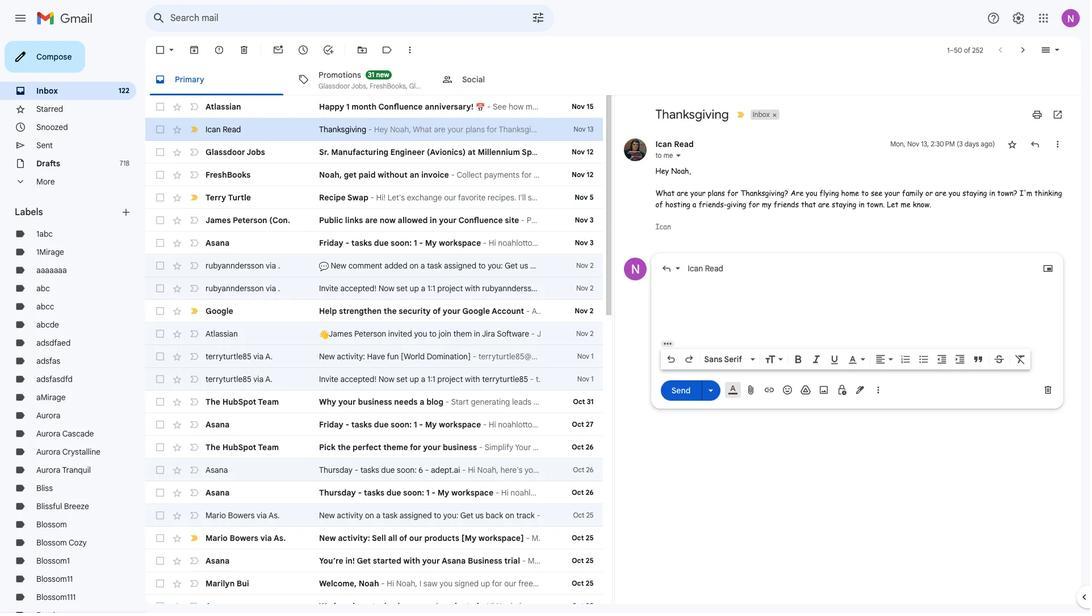 Task type: vqa. For each thing, say whether or not it's contained in the screenshot.


Task type: describe. For each thing, give the bounding box(es) containing it.
in left town.
[[859, 199, 865, 209]]

1:1 for terryturtle85
[[428, 374, 436, 385]]

track inside new comment added on a task assigned to you: get us back on track link
[[561, 261, 580, 271]]

allowed
[[398, 215, 428, 226]]

mario for new activity: sell all of our products [my workspace] -
[[206, 534, 228, 544]]

tasks up perfect
[[352, 420, 372, 430]]

0 horizontal spatial read
[[223, 124, 241, 135]]

numbered list ‪(⌘⇧7)‬ image
[[900, 354, 912, 365]]

aaaaaaa link
[[36, 265, 67, 276]]

soon: up 'added'
[[391, 238, 412, 248]]

soon: up thursday - tasks due soon: 1 - my workspace -
[[397, 465, 417, 476]]

town.
[[867, 199, 886, 209]]

25 for new activity on a task assigned to you: get us back on track -
[[587, 511, 594, 520]]

are down you flying
[[819, 199, 830, 209]]

of right security
[[433, 306, 441, 316]]

in!
[[346, 556, 355, 567]]

31 inside 'tab'
[[368, 70, 375, 79]]

terry turtle
[[206, 193, 251, 203]]

blossom link
[[36, 520, 67, 530]]

aurora cascade
[[36, 429, 94, 439]]

1 row from the top
[[145, 95, 603, 118]]

an
[[410, 170, 420, 180]]

2 rubyanndersson via . from the top
[[206, 284, 280, 294]]

your left plans in the top of the page
[[691, 188, 706, 198]]

wednesday - tasks due soon: 6 - adept.ai
[[319, 602, 479, 612]]

help strengthen the security of your google account -
[[319, 306, 532, 316]]

soon: down you're in! get started with your asana business trial -
[[412, 602, 433, 612]]

0 vertical spatial you:
[[488, 261, 503, 271]]

👋 image
[[319, 330, 329, 340]]

1 vertical spatial ican read
[[656, 139, 694, 149]]

sans serif
[[705, 355, 743, 365]]

1 vertical spatial the
[[338, 443, 351, 453]]

tasks down the noah
[[372, 602, 393, 612]]

get right first:
[[696, 602, 709, 612]]

0 vertical spatial back
[[531, 261, 548, 271]]

sr. manufacturing engineer (avionics) at millennium space systems, a boeing company and 8 more jobs in los angeles, ca for you. apply now. link
[[319, 147, 872, 158]]

due for 6th row from the bottom of the thanksgiving main content
[[387, 488, 401, 498]]

nov 2 for rubyanndersson via .
[[577, 261, 594, 270]]

blossom111
[[36, 593, 76, 603]]

row containing terry turtle
[[145, 186, 603, 209]]

1 horizontal spatial noah,
[[672, 166, 692, 176]]

to inside new comment added on a task assigned to you: get us back on track link
[[479, 261, 486, 271]]

activity
[[337, 511, 363, 521]]

underline ‪(⌘u)‬ image
[[829, 355, 841, 366]]

oct for why your business needs a blog -
[[573, 398, 586, 406]]

oct 27
[[572, 420, 594, 429]]

2 friday from the top
[[319, 420, 344, 430]]

add to tasks image
[[323, 44, 334, 56]]

happy
[[319, 102, 344, 112]]

thinking
[[1035, 188, 1063, 198]]

blossom11
[[36, 574, 73, 585]]

software
[[497, 329, 530, 339]]

older image
[[1018, 44, 1030, 56]]

anniversary!
[[425, 102, 474, 112]]

15
[[587, 102, 594, 111]]

are up hosting
[[677, 188, 689, 198]]

sr. manufacturing engineer (avionics) at millennium space systems, a boeing company and 8 more jobs in los angeles, ca for you. apply now.
[[319, 147, 872, 157]]

2 . from the top
[[278, 284, 280, 294]]

glassdoor
[[206, 147, 245, 157]]

inbox for inbox 'button'
[[753, 110, 770, 119]]

hubspot for why
[[223, 397, 256, 407]]

new activity: have fun [world domination] -
[[319, 352, 479, 362]]

now
[[380, 215, 396, 226]]

for up giving
[[728, 188, 739, 198]]

up for rubyanndersson
[[410, 284, 419, 294]]

breeze
[[64, 502, 89, 512]]

crystalline
[[62, 447, 101, 457]]

thanksgiving for thanksgiving
[[656, 107, 729, 122]]

of right 50
[[965, 46, 971, 54]]

abcde
[[36, 320, 59, 330]]

1 vertical spatial read
[[675, 139, 694, 149]]

you inside what are your plans for thanksgiving? are you flying home to see your family or are you staying in town? i'm thinking of hosting a friends-giving for my friends that are staying in town. let me know.
[[949, 188, 961, 198]]

a down [world
[[421, 374, 426, 385]]

26 for pick the perfect theme for your business -
[[586, 443, 594, 452]]

invited
[[389, 329, 412, 339]]

you're
[[319, 556, 344, 567]]

what
[[656, 188, 675, 198]]

0 vertical spatial started
[[373, 556, 402, 567]]

angeles,
[[748, 147, 782, 157]]

millennium
[[478, 147, 520, 157]]

new
[[376, 70, 390, 79]]

hey noah,
[[656, 166, 692, 176]]

tasks down perfect
[[361, 465, 379, 476]]

adsfas link
[[36, 356, 60, 367]]

ican down hosting
[[656, 221, 671, 232]]

blossom1 link
[[36, 556, 70, 567]]

for left my
[[749, 199, 760, 209]]

tasks down thursday - tasks due soon: 6 - adept.ai - at the bottom left of page
[[364, 488, 385, 498]]

amirage link
[[36, 393, 66, 403]]

terry
[[206, 193, 226, 203]]

aurora for aurora cascade
[[36, 429, 60, 439]]

get up [my
[[461, 511, 474, 521]]

blossom for blossom cozy
[[36, 538, 67, 548]]

noah, get paid without an invoice -
[[319, 170, 457, 180]]

type of response image
[[661, 263, 672, 274]]

2 12 from the top
[[587, 170, 594, 179]]

accepted! for invite accepted! now set up a 1:1 project with terryturtle85 -
[[341, 374, 377, 385]]

get down site
[[505, 261, 518, 271]]

bliss
[[36, 484, 53, 494]]

get right in!
[[357, 556, 371, 567]]

marilyn
[[206, 579, 235, 589]]

report spam image
[[214, 44, 225, 56]]

your right the why
[[339, 397, 356, 407]]

nov 15
[[572, 102, 594, 111]]

paid
[[359, 170, 376, 180]]

of inside what are your plans for thanksgiving? are you flying home to see your family or are you staying in town? i'm thinking of hosting a friends-giving for my friends that are staying in town. let me know.
[[656, 199, 664, 209]]

security
[[399, 306, 431, 316]]

2 vertical spatial oct 26
[[572, 489, 594, 497]]

my up 'new activity on a task assigned to you: get us back on track -'
[[438, 488, 450, 498]]

social tab
[[433, 64, 576, 95]]

using
[[739, 602, 759, 612]]

insert emoji ‪(⌘⇧2)‬ image
[[782, 385, 794, 396]]

718
[[120, 159, 130, 168]]

2 vertical spatial ican read
[[688, 264, 724, 274]]

adsdfaed link
[[36, 338, 71, 348]]

thursday - tasks due soon: 6 - adept.ai -
[[319, 465, 468, 476]]

oct 26 for thursday - tasks due soon: 6 - adept.ai -
[[574, 466, 594, 474]]

1 horizontal spatial the
[[384, 306, 397, 316]]

2 for atlassian
[[590, 330, 594, 338]]

2 friday - tasks due soon: 1 - my workspace - from the top
[[319, 420, 489, 430]]

adept.ai for wednesday - tasks due soon: 6 - adept.ai
[[448, 602, 479, 612]]

you flying
[[806, 188, 840, 198]]

soon: up 'new activity on a task assigned to you: get us back on track -'
[[403, 488, 425, 498]]

1 terryturtle85 via a. from the top
[[206, 352, 273, 362]]

primary tab
[[145, 64, 288, 95]]

blissful breeze
[[36, 502, 89, 512]]

cozy
[[69, 538, 87, 548]]

50
[[955, 46, 963, 54]]

blissful breeze link
[[36, 502, 89, 512]]

inbox for inbox link
[[36, 86, 58, 96]]

abc link
[[36, 284, 50, 294]]

nov 3 for public links are now allowed in your confluence site -
[[575, 216, 594, 224]]

sent link
[[36, 140, 53, 151]]

formatting options toolbar
[[661, 349, 1031, 370]]

thanksgiving for thanksgiving -
[[319, 124, 367, 135]]

aurora link
[[36, 411, 60, 421]]

month
[[352, 102, 377, 112]]

row containing james peterson (con.
[[145, 209, 603, 232]]

with for terryturtle85
[[465, 374, 481, 385]]

added
[[385, 261, 408, 271]]

1 horizontal spatial confluence
[[459, 215, 503, 226]]

links
[[345, 215, 363, 226]]

2 a. from the top
[[266, 374, 273, 385]]

due down you're in! get started with your asana business trial -
[[395, 602, 410, 612]]

public links are now allowed in your confluence site -
[[319, 215, 527, 226]]

aurora for aurora crystalline
[[36, 447, 60, 457]]

oct for new activity on a task assigned to you: get us back on track -
[[574, 511, 585, 520]]

💬 image
[[319, 262, 329, 271]]

new activity on a task assigned to you: get us back on track -
[[319, 511, 543, 521]]

0 vertical spatial business
[[358, 397, 392, 407]]

in left town? at right top
[[990, 188, 996, 198]]

ican up to me on the right top of the page
[[656, 139, 673, 149]]

why
[[319, 397, 337, 407]]

tab list containing promotions
[[145, 64, 1082, 95]]

1 horizontal spatial 31
[[587, 398, 594, 406]]

2 horizontal spatial read
[[706, 264, 724, 274]]

and
[[660, 147, 675, 157]]

are inside row
[[365, 215, 378, 226]]

bowers for new activity: sell all of our products [my workspace]
[[230, 534, 258, 544]]

needs
[[394, 397, 418, 407]]

mario bowers via as. for new activity on a task assigned to you: get us back on track
[[206, 511, 280, 521]]

in left los
[[724, 147, 731, 157]]

1 friday - tasks due soon: 1 - my workspace - from the top
[[319, 238, 489, 248]]

12 row from the top
[[145, 345, 603, 368]]

as. for new activity: sell all of our products [my workspace]
[[274, 534, 286, 544]]

mario bowers via as. for new activity: sell all of our products [my workspace]
[[206, 534, 286, 544]]

trial
[[505, 556, 521, 567]]

2 vertical spatial with
[[404, 556, 421, 567]]

3 for friday - tasks due soon: 1 - my workspace -
[[590, 239, 594, 247]]

a left blog
[[420, 397, 425, 407]]

recipe
[[319, 193, 346, 203]]

1 vertical spatial workspace
[[439, 420, 481, 430]]

inbox button
[[751, 110, 771, 120]]

1 horizontal spatial task
[[427, 261, 442, 271]]

public
[[319, 215, 343, 226]]

ican inside row
[[206, 124, 221, 135]]

oct for welcome, noah -
[[572, 580, 584, 588]]

bulleted list ‪(⌘⇧8)‬ image
[[919, 354, 930, 365]]

17 row from the top
[[145, 459, 603, 482]]

pick the perfect theme for your business -
[[319, 443, 485, 453]]

discard draft ‪(⌘⇧d)‬ image
[[1043, 385, 1054, 396]]

a inside what are your plans for thanksgiving? are you flying home to see your family or are you staying in town? i'm thinking of hosting a friends-giving for my friends that are staying in town. let me know.
[[693, 199, 697, 209]]

1 horizontal spatial started
[[711, 602, 737, 612]]

peterson for invited
[[355, 329, 387, 339]]

indent less ‪(⌘[)‬ image
[[937, 354, 948, 365]]

0 horizontal spatial us
[[476, 511, 484, 521]]

[world
[[401, 352, 425, 362]]

23 row from the top
[[145, 595, 796, 614]]

italic ‪(⌘i)‬ image
[[811, 354, 822, 365]]

set for rubyanndersson
[[397, 284, 408, 294]]

aurora cascade link
[[36, 429, 94, 439]]

adept.ai for thursday - tasks due soon: 6 - adept.ai -
[[431, 465, 461, 476]]

insert files using drive image
[[800, 385, 812, 396]]

1 horizontal spatial assigned
[[444, 261, 477, 271]]

join
[[439, 329, 452, 339]]

1 horizontal spatial business
[[443, 443, 477, 453]]

your right allowed
[[439, 215, 457, 226]]

labels navigation
[[0, 36, 145, 614]]

insert photo image
[[819, 385, 830, 396]]

settings image
[[1013, 11, 1026, 25]]

1:1 for rubyanndersson
[[428, 284, 436, 294]]

support image
[[988, 11, 1001, 25]]

show trimmed content image
[[661, 341, 675, 347]]

invite for invite accepted! now set up a 1:1 project with terryturtle85 -
[[319, 374, 339, 385]]

our
[[410, 534, 423, 544]]

oct for friday - tasks due soon: 1 - my workspace -
[[572, 420, 585, 429]]

1 vertical spatial task
[[383, 511, 398, 521]]

freshbooks
[[206, 170, 251, 180]]

1 friday from the top
[[319, 238, 344, 248]]

31 new
[[368, 70, 390, 79]]

(3
[[958, 140, 964, 148]]

new for new activity: have fun [world domination] -
[[319, 352, 335, 362]]

thanksgiving?
[[741, 188, 789, 198]]

not starred image
[[1007, 139, 1019, 150]]

2 vertical spatial workspace
[[452, 488, 494, 498]]

friends-
[[699, 199, 727, 209]]

your up let
[[885, 188, 901, 198]]

1 vertical spatial back
[[486, 511, 504, 521]]

strikethrough ‪(⌘⇧x)‬ image
[[994, 354, 1005, 365]]

insert signature image
[[855, 385, 866, 396]]

abcde link
[[36, 320, 59, 330]]

the hubspot team for pick
[[206, 443, 279, 453]]

2 atlassian from the top
[[206, 329, 238, 339]]

bold ‪(⌘b)‬ image
[[793, 354, 804, 365]]

a up help strengthen the security of your google account -
[[421, 284, 426, 294]]

social
[[463, 74, 485, 84]]

oct 26 for pick the perfect theme for your business -
[[572, 443, 594, 452]]

thanksgiving main content
[[145, 36, 1082, 614]]

to inside what are your plans for thanksgiving? are you flying home to see your family or are you staying in town? i'm thinking of hosting a friends-giving for my friends that are staying in town. let me know.
[[862, 188, 869, 198]]

new for new activity on a task assigned to you: get us back on track -
[[319, 511, 335, 521]]

thursday for thursday - tasks due soon: 6 - adept.ai -
[[319, 465, 353, 476]]

aurora for aurora tranquil
[[36, 465, 60, 476]]

due down now
[[374, 238, 389, 248]]

peterson for (con.
[[233, 215, 267, 226]]

james for james peterson invited you to join them in jira software
[[329, 329, 353, 339]]

drafts link
[[36, 159, 60, 169]]

los
[[733, 147, 746, 157]]

for inside the "sr. manufacturing engineer (avionics) at millennium space systems, a boeing company and 8 more jobs in los angeles, ca for you. apply now." link
[[797, 147, 808, 157]]

invite accepted! now set up a 1:1 project with terryturtle85 -
[[319, 374, 536, 385]]



Task type: locate. For each thing, give the bounding box(es) containing it.
2 set from the top
[[397, 374, 408, 385]]

0 vertical spatial 12
[[587, 148, 594, 156]]

1 vertical spatial you:
[[444, 511, 459, 521]]

1 vertical spatial thanksgiving
[[319, 124, 367, 135]]

3 for public links are now allowed in your confluence site -
[[590, 216, 594, 224]]

up for terryturtle85
[[410, 374, 419, 385]]

1 invite from the top
[[319, 284, 339, 294]]

the right pick
[[338, 443, 351, 453]]

15 row from the top
[[145, 414, 603, 436]]

inbox inside 'button'
[[753, 110, 770, 119]]

new left activity
[[319, 511, 335, 521]]

oct 26
[[572, 443, 594, 452], [574, 466, 594, 474], [572, 489, 594, 497]]

1 vertical spatial bowers
[[230, 534, 258, 544]]

in left jira
[[474, 329, 481, 339]]

1 now from the top
[[379, 284, 395, 294]]

ican read inside row
[[206, 124, 241, 135]]

2 project from the top
[[438, 374, 463, 385]]

are
[[791, 188, 804, 198]]

thursday down pick
[[319, 465, 353, 476]]

1 vertical spatial assigned
[[400, 511, 432, 521]]

thursday
[[319, 465, 353, 476], [319, 488, 356, 498]]

1:1 up blog
[[428, 374, 436, 385]]

swap
[[348, 193, 369, 203]]

1 vertical spatial james
[[329, 329, 353, 339]]

8 row from the top
[[145, 255, 603, 277]]

0 horizontal spatial james
[[206, 215, 231, 226]]

manufacturing
[[331, 147, 389, 157]]

1 horizontal spatial google
[[463, 306, 490, 316]]

bliss link
[[36, 484, 53, 494]]

aurora up aurora tranquil link
[[36, 447, 60, 457]]

18 row from the top
[[145, 482, 603, 505]]

ican read up show details 'icon'
[[656, 139, 694, 149]]

started left using
[[711, 602, 737, 612]]

1 the hubspot team from the top
[[206, 397, 279, 407]]

0 vertical spatial the
[[384, 306, 397, 316]]

25
[[587, 511, 594, 520], [586, 534, 594, 543], [586, 557, 594, 565], [586, 580, 594, 588], [586, 602, 594, 611]]

abc
[[36, 284, 50, 294]]

cascade
[[62, 429, 94, 439]]

the left security
[[384, 306, 397, 316]]

glassdoor jobs
[[206, 147, 265, 157]]

amirage
[[36, 393, 66, 403]]

my right using
[[761, 602, 772, 612]]

now for invite accepted! now set up a 1:1 project with terryturtle85 -
[[379, 374, 395, 385]]

new for new comment added on a task assigned to you: get us back on track
[[331, 261, 347, 271]]

asana for thursday - tasks due soon: 1 - my workspace
[[206, 488, 230, 498]]

1 vertical spatial you
[[414, 329, 428, 339]]

nov 2 for atlassian
[[577, 330, 594, 338]]

1 3 from the top
[[590, 216, 594, 224]]

project for rubyanndersson
[[438, 284, 463, 294]]

at
[[468, 147, 476, 157]]

6 for wednesday - tasks due soon: 6 - adept.ai
[[435, 602, 440, 612]]

1 up from the top
[[410, 284, 419, 294]]

1 vertical spatial now
[[379, 374, 395, 385]]

0 vertical spatial james
[[206, 215, 231, 226]]

thanksgiving down happy
[[319, 124, 367, 135]]

read up glassdoor jobs
[[223, 124, 241, 135]]

2 1:1 from the top
[[428, 374, 436, 385]]

0 vertical spatial workspace
[[439, 238, 481, 248]]

oct 25 for welcome, noah -
[[572, 580, 594, 588]]

0 vertical spatial a.
[[266, 352, 273, 362]]

0 vertical spatial read
[[223, 124, 241, 135]]

0 horizontal spatial you
[[414, 329, 428, 339]]

2 the hubspot team from the top
[[206, 443, 279, 453]]

first:
[[677, 602, 694, 612]]

gmail image
[[36, 7, 98, 30]]

1 vertical spatial me
[[902, 199, 911, 209]]

2 nov 1 from the top
[[578, 375, 594, 384]]

ican read up glassdoor
[[206, 124, 241, 135]]

with for rubyanndersson
[[465, 284, 481, 294]]

remove formatting ‪(⌘\)‬ image
[[1015, 354, 1026, 365]]

5 row from the top
[[145, 186, 603, 209]]

0 horizontal spatial google
[[206, 306, 233, 316]]

inbox inside labels navigation
[[36, 86, 58, 96]]

0 horizontal spatial confluence
[[379, 102, 423, 112]]

the for pick the perfect theme for your business -
[[206, 443, 221, 453]]

1:1 up help strengthen the security of your google account -
[[428, 284, 436, 294]]

noah,
[[672, 166, 692, 176], [319, 170, 342, 180]]

12 down the a
[[587, 170, 594, 179]]

oct 25 for new activity on a task assigned to you: get us back on track -
[[574, 511, 594, 520]]

business left needs
[[358, 397, 392, 407]]

more
[[684, 147, 703, 157]]

0 vertical spatial nov 3
[[575, 216, 594, 224]]

1 vertical spatial track
[[517, 511, 535, 521]]

row containing marilyn bui
[[145, 573, 603, 595]]

0 horizontal spatial back
[[486, 511, 504, 521]]

0 vertical spatial 1:1
[[428, 284, 436, 294]]

None checkbox
[[155, 44, 166, 56], [155, 283, 166, 294], [155, 351, 166, 363], [155, 533, 166, 544], [155, 556, 166, 567], [155, 44, 166, 56], [155, 283, 166, 294], [155, 351, 166, 363], [155, 533, 166, 544], [155, 556, 166, 567]]

your right theme
[[423, 443, 441, 453]]

redo ‪(⌘y)‬ image
[[684, 354, 695, 365]]

1 vertical spatial 6
[[435, 602, 440, 612]]

row containing google
[[145, 300, 603, 323]]

1 atlassian from the top
[[206, 102, 241, 112]]

aurora up the bliss link
[[36, 465, 60, 476]]

blossom for blossom link
[[36, 520, 67, 530]]

labels image
[[382, 44, 393, 56]]

asana
[[206, 238, 230, 248], [206, 420, 230, 430], [206, 465, 228, 476], [206, 488, 230, 498], [206, 556, 230, 567], [442, 556, 466, 567], [206, 602, 230, 612]]

us up [my
[[476, 511, 484, 521]]

1 set from the top
[[397, 284, 408, 294]]

16 row from the top
[[145, 436, 603, 459]]

aurora for aurora link
[[36, 411, 60, 421]]

0 vertical spatial oct 26
[[572, 443, 594, 452]]

1 horizontal spatial peterson
[[355, 329, 387, 339]]

2 the from the top
[[206, 443, 221, 453]]

252
[[973, 46, 984, 54]]

insert link ‪(⌘k)‬ image
[[764, 385, 775, 396]]

1 horizontal spatial you
[[949, 188, 961, 198]]

0 vertical spatial now
[[379, 284, 395, 294]]

0 vertical spatial accepted!
[[341, 284, 377, 294]]

6 row from the top
[[145, 209, 603, 232]]

of right all
[[400, 534, 408, 544]]

1 vertical spatial 12
[[587, 170, 594, 179]]

2 3 from the top
[[590, 239, 594, 247]]

2 team from the top
[[258, 443, 279, 453]]

task up all
[[383, 511, 398, 521]]

1 vertical spatial hubspot
[[223, 443, 256, 453]]

1 thursday from the top
[[319, 465, 353, 476]]

with down the domination]
[[465, 374, 481, 385]]

14 row from the top
[[145, 391, 603, 414]]

13 row from the top
[[145, 368, 603, 391]]

2 accepted! from the top
[[341, 374, 377, 385]]

25 for welcome, noah -
[[586, 580, 594, 588]]

thursday for thursday - tasks due soon: 1 - my workspace -
[[319, 488, 356, 498]]

4 row from the top
[[145, 164, 603, 186]]

1 nov 12 from the top
[[572, 148, 594, 156]]

up down [world
[[410, 374, 419, 385]]

0 horizontal spatial inbox
[[36, 86, 58, 96]]

1 horizontal spatial read
[[675, 139, 694, 149]]

1 project from the top
[[438, 284, 463, 294]]

row containing freshbooks
[[145, 164, 603, 186]]

2 aurora from the top
[[36, 429, 60, 439]]

1 aurora from the top
[[36, 411, 60, 421]]

us up account
[[520, 261, 529, 271]]

12 down 13
[[587, 148, 594, 156]]

send
[[672, 386, 691, 396]]

9 row from the top
[[145, 277, 603, 300]]

systems,
[[548, 147, 583, 157]]

2 nov 3 from the top
[[575, 239, 594, 247]]

bowers for new activity on a task assigned to you: get us back on track
[[228, 511, 255, 521]]

compose button
[[5, 41, 85, 73]]

delete image
[[239, 44, 250, 56]]

1 team from the top
[[258, 397, 279, 407]]

peterson down turtle on the top left
[[233, 215, 267, 226]]

archive image
[[189, 44, 200, 56]]

0 vertical spatial track
[[561, 261, 580, 271]]

move to image
[[357, 44, 368, 56]]

hubspot for pick
[[223, 443, 256, 453]]

business down blog
[[443, 443, 477, 453]]

8
[[677, 147, 682, 157]]

you're in! get started with your asana business trial -
[[319, 556, 528, 567]]

(con.
[[269, 215, 290, 226]]

send button
[[661, 380, 702, 401]]

adept.ai up thursday - tasks due soon: 1 - my workspace -
[[431, 465, 461, 476]]

main menu image
[[14, 11, 27, 25]]

21 row from the top
[[145, 550, 603, 573]]

1 vertical spatial friday
[[319, 420, 344, 430]]

2 blossom from the top
[[36, 538, 67, 548]]

1 nov 3 from the top
[[575, 216, 594, 224]]

up up security
[[410, 284, 419, 294]]

tasks,
[[774, 602, 794, 612]]

0 vertical spatial thursday
[[319, 465, 353, 476]]

let
[[888, 199, 899, 209]]

1 vertical spatial with
[[465, 374, 481, 385]]

2 now from the top
[[379, 374, 395, 385]]

turtle
[[228, 193, 251, 203]]

noah, down show details 'icon'
[[672, 166, 692, 176]]

0 vertical spatial the
[[206, 397, 221, 407]]

accepted! for invite accepted! now set up a 1:1 project with rubyanndersson
[[341, 284, 377, 294]]

0 horizontal spatial track
[[517, 511, 535, 521]]

team for pick
[[258, 443, 279, 453]]

assigned up invite accepted! now set up a 1:1 project with rubyanndersson link
[[444, 261, 477, 271]]

1 a. from the top
[[266, 352, 273, 362]]

started
[[373, 556, 402, 567], [711, 602, 737, 612]]

promotions
[[319, 70, 361, 80]]

1 vertical spatial confluence
[[459, 215, 503, 226]]

0 vertical spatial me
[[664, 151, 674, 160]]

2 mario from the top
[[206, 534, 228, 544]]

0 vertical spatial 31
[[368, 70, 375, 79]]

business
[[468, 556, 503, 567]]

nov 12 up the nov 5 at the top of the page
[[572, 170, 594, 179]]

activity: for sell
[[338, 534, 370, 544]]

starred
[[36, 104, 63, 114]]

mon, nov 13, 2:30 pm (3 days ago) cell
[[891, 139, 996, 150]]

started down all
[[373, 556, 402, 567]]

friday down the why
[[319, 420, 344, 430]]

2 mario bowers via as. from the top
[[206, 534, 286, 544]]

0 vertical spatial activity:
[[337, 352, 365, 362]]

workspace up [my
[[452, 488, 494, 498]]

mario for new activity on a task assigned to you: get us back on track -
[[206, 511, 226, 521]]

snooze image
[[298, 44, 309, 56]]

11 row from the top
[[145, 323, 603, 345]]

26 for thursday - tasks due soon: 6 - adept.ai -
[[587, 466, 594, 474]]

the hubspot team for why
[[206, 397, 279, 407]]

tranquil
[[62, 465, 91, 476]]

2 for rubyanndersson via .
[[590, 261, 594, 270]]

are left now
[[365, 215, 378, 226]]

more send options image
[[705, 385, 717, 396]]

get
[[505, 261, 518, 271], [461, 511, 474, 521], [357, 556, 371, 567], [696, 602, 709, 612]]

labels
[[15, 207, 43, 218]]

promotions, 31 new messages, tab
[[289, 64, 432, 95]]

1 vertical spatial 31
[[587, 398, 594, 406]]

row
[[145, 95, 603, 118], [145, 118, 603, 141], [145, 141, 872, 164], [145, 164, 603, 186], [145, 186, 603, 209], [145, 209, 603, 232], [145, 232, 603, 255], [145, 255, 603, 277], [145, 277, 603, 300], [145, 300, 603, 323], [145, 323, 603, 345], [145, 345, 603, 368], [145, 368, 603, 391], [145, 391, 603, 414], [145, 414, 603, 436], [145, 436, 603, 459], [145, 459, 603, 482], [145, 482, 603, 505], [145, 505, 603, 527], [145, 527, 603, 550], [145, 550, 603, 573], [145, 573, 603, 595], [145, 595, 796, 614]]

me inside what are your plans for thanksgiving? are you flying home to see your family or are you staying in town? i'm thinking of hosting a friends-giving for my friends that are staying in town. let me know.
[[902, 199, 911, 209]]

nov
[[572, 102, 585, 111], [574, 125, 586, 134], [908, 140, 920, 148], [572, 148, 585, 156], [572, 170, 585, 179], [575, 193, 588, 202], [575, 216, 588, 224], [575, 239, 588, 247], [577, 261, 589, 270], [577, 284, 589, 293], [575, 307, 588, 315], [577, 330, 589, 338], [578, 352, 590, 361], [578, 375, 590, 384]]

thanksgiving up more
[[656, 107, 729, 122]]

3 row from the top
[[145, 141, 872, 164]]

set for terryturtle85
[[397, 374, 408, 385]]

1 mario bowers via as. from the top
[[206, 511, 280, 521]]

peterson up have
[[355, 329, 387, 339]]

search mail image
[[149, 8, 169, 28]]

0 vertical spatial 6
[[419, 465, 423, 476]]

blossom down blissful
[[36, 520, 67, 530]]

2 nov 12 from the top
[[572, 170, 594, 179]]

due down theme
[[381, 465, 395, 476]]

quote ‪(⌘⇧9)‬ image
[[973, 354, 984, 365]]

jobs
[[705, 147, 722, 157]]

nov inside cell
[[908, 140, 920, 148]]

inbox up angeles,
[[753, 110, 770, 119]]

6 for thursday - tasks due soon: 6 - adept.ai -
[[419, 465, 423, 476]]

you right or
[[949, 188, 961, 198]]

0 vertical spatial peterson
[[233, 215, 267, 226]]

1 vertical spatial the
[[206, 443, 221, 453]]

row containing glassdoor jobs
[[145, 141, 872, 164]]

nov 2 for google
[[575, 307, 594, 315]]

1 12 from the top
[[587, 148, 594, 156]]

blog
[[427, 397, 444, 407]]

0 horizontal spatial thanksgiving
[[319, 124, 367, 135]]

friday - tasks due soon: 1 - my workspace - up 'added'
[[319, 238, 489, 248]]

0 vertical spatial mario
[[206, 511, 226, 521]]

1 rubyanndersson via . from the top
[[206, 261, 280, 271]]

soon: up 'pick the perfect theme for your business -'
[[391, 420, 412, 430]]

blossom
[[36, 520, 67, 530], [36, 538, 67, 548]]

2 row from the top
[[145, 118, 603, 141]]

1 horizontal spatial you:
[[488, 261, 503, 271]]

4 aurora from the top
[[36, 465, 60, 476]]

you
[[949, 188, 961, 198], [414, 329, 428, 339]]

1 horizontal spatial inbox
[[753, 110, 770, 119]]

read up show details 'icon'
[[675, 139, 694, 149]]

0 horizontal spatial staying
[[832, 199, 857, 209]]

6 up thursday - tasks due soon: 1 - my workspace -
[[419, 465, 423, 476]]

asana for wednesday - tasks due soon: 6 - adept.ai
[[206, 602, 230, 612]]

oct for you're in! get started with your asana business trial -
[[572, 557, 584, 565]]

1 google from the left
[[206, 306, 233, 316]]

1 vertical spatial 1:1
[[428, 374, 436, 385]]

in right allowed
[[430, 215, 437, 226]]

invite up the why
[[319, 374, 339, 385]]

0 vertical spatial mario bowers via as.
[[206, 511, 280, 521]]

2 up from the top
[[410, 374, 419, 385]]

ago)
[[982, 140, 996, 148]]

team for why
[[258, 397, 279, 407]]

0 horizontal spatial 6
[[419, 465, 423, 476]]

welcome, noah -
[[319, 579, 387, 589]]

1 mario from the top
[[206, 511, 226, 521]]

1 hubspot from the top
[[223, 397, 256, 407]]

oct for pick the perfect theme for your business -
[[572, 443, 584, 452]]

aurora tranquil link
[[36, 465, 91, 476]]

2 google from the left
[[463, 306, 490, 316]]

nov 3
[[575, 216, 594, 224], [575, 239, 594, 247]]

your up "join"
[[443, 306, 461, 316]]

friday - tasks due soon: 1 - my workspace - down needs
[[319, 420, 489, 430]]

mon,
[[891, 140, 906, 148]]

james for james peterson (con.
[[206, 215, 231, 226]]

nov 12 down "nov 13"
[[572, 148, 594, 156]]

for right theme
[[410, 443, 421, 453]]

adept.ai down "business"
[[448, 602, 479, 612]]

22 row from the top
[[145, 573, 603, 595]]

primary
[[175, 74, 204, 84]]

1 accepted! from the top
[[341, 284, 377, 294]]

1 vertical spatial project
[[438, 374, 463, 385]]

asana for you're in! get started with your asana business trial
[[206, 556, 230, 567]]

sans serif option
[[703, 354, 749, 365]]

terryturtle85
[[206, 352, 252, 362], [206, 374, 252, 385], [483, 374, 528, 385]]

project for terryturtle85
[[438, 374, 463, 385]]

27
[[586, 420, 594, 429]]

1 vertical spatial adept.ai
[[448, 602, 479, 612]]

task up invite accepted! now set up a 1:1 project with rubyanndersson link
[[427, 261, 442, 271]]

set down the new activity: have fun [world domination] -
[[397, 374, 408, 385]]

advanced search options image
[[527, 6, 550, 29]]

0 vertical spatial 26
[[586, 443, 594, 452]]

project
[[438, 284, 463, 294], [438, 374, 463, 385]]

accepted! up strengthen
[[341, 284, 377, 294]]

26
[[586, 443, 594, 452], [587, 466, 594, 474], [586, 489, 594, 497]]

7 row from the top
[[145, 232, 603, 255]]

town?
[[998, 188, 1018, 198]]

1 horizontal spatial us
[[520, 261, 529, 271]]

0 vertical spatial 3
[[590, 216, 594, 224]]

0 vertical spatial ican read
[[206, 124, 241, 135]]

a.
[[266, 352, 273, 362], [266, 374, 273, 385]]

read
[[223, 124, 241, 135], [675, 139, 694, 149], [706, 264, 724, 274]]

new right 💬 image at the left top
[[331, 261, 347, 271]]

blossom cozy
[[36, 538, 87, 548]]

new activity: sell all of our products [my workspace] -
[[319, 534, 532, 544]]

a
[[693, 199, 697, 209], [421, 261, 425, 271], [421, 284, 426, 294], [421, 374, 426, 385], [420, 397, 425, 407], [376, 511, 381, 521]]

me
[[664, 151, 674, 160], [902, 199, 911, 209]]

a right hosting
[[693, 199, 697, 209]]

1 1:1 from the top
[[428, 284, 436, 294]]

my down public links are now allowed in your confluence site -
[[425, 238, 437, 248]]

now down 'added'
[[379, 284, 395, 294]]

nov 3 for friday - tasks due soon: 1 - my workspace -
[[575, 239, 594, 247]]

due for ninth row from the bottom of the thanksgiving main content
[[374, 420, 389, 430]]

1 vertical spatial the hubspot team
[[206, 443, 279, 453]]

0 vertical spatial blossom
[[36, 520, 67, 530]]

blossom cozy link
[[36, 538, 87, 548]]

happy 1 month confluence anniversary!
[[319, 102, 476, 112]]

0 vertical spatial as.
[[269, 511, 280, 521]]

staying down home
[[832, 199, 857, 209]]

inbox up starred at top left
[[36, 86, 58, 96]]

0 horizontal spatial you:
[[444, 511, 459, 521]]

confluence left site
[[459, 215, 503, 226]]

staying
[[963, 188, 988, 198], [832, 199, 857, 209]]

toggle split pane mode image
[[1041, 44, 1052, 56]]

james peterson invited you to join them in jira software
[[329, 329, 530, 339]]

the for why your business needs a blog -
[[206, 397, 221, 407]]

tasks up comment
[[352, 238, 372, 248]]

noah, left get
[[319, 170, 342, 180]]

2 for google
[[590, 307, 594, 315]]

1 nov 1 from the top
[[578, 352, 594, 361]]

a up sell at the left of the page
[[376, 511, 381, 521]]

1 horizontal spatial back
[[531, 261, 548, 271]]

get
[[344, 170, 357, 180]]

adsdfaed
[[36, 338, 71, 348]]

adept.ai
[[431, 465, 461, 476], [448, 602, 479, 612]]

1 the from the top
[[206, 397, 221, 407]]

you right invited at the bottom left of page
[[414, 329, 428, 339]]

asana for thursday - tasks due soon: 6 - adept.ai
[[206, 465, 228, 476]]

my
[[762, 199, 772, 209]]

oct for thursday - tasks due soon: 6 - adept.ai -
[[574, 466, 585, 474]]

0 vertical spatial staying
[[963, 188, 988, 198]]

1 vertical spatial started
[[711, 602, 737, 612]]

via
[[266, 261, 276, 271], [266, 284, 276, 294], [254, 352, 264, 362], [254, 374, 264, 385], [257, 511, 267, 521], [260, 534, 272, 544]]

rubyanndersson via .
[[206, 261, 280, 271], [206, 284, 280, 294]]

due down thursday - tasks due soon: 6 - adept.ai - at the bottom left of page
[[387, 488, 401, 498]]

19 row from the top
[[145, 505, 603, 527]]

labels heading
[[15, 207, 120, 218]]

staying left town? at right top
[[963, 188, 988, 198]]

new for new activity: sell all of our products [my workspace] -
[[319, 534, 336, 544]]

sr.
[[319, 147, 329, 157]]

1 vertical spatial set
[[397, 374, 408, 385]]

you:
[[488, 261, 503, 271], [444, 511, 459, 521]]

are right or
[[936, 188, 947, 198]]

mario
[[206, 511, 226, 521], [206, 534, 228, 544]]

more image
[[405, 44, 416, 56]]

(avionics)
[[427, 147, 466, 157]]

2 thursday from the top
[[319, 488, 356, 498]]

set down 'added'
[[397, 284, 408, 294]]

0 vertical spatial nov 1
[[578, 352, 594, 361]]

1abc link
[[36, 229, 53, 239]]

toggle confidential mode image
[[837, 385, 848, 396]]

📅 image
[[476, 103, 486, 112]]

blossom down blossom link
[[36, 538, 67, 548]]

1 vertical spatial friday - tasks due soon: 1 - my workspace -
[[319, 420, 489, 430]]

you: up "products"
[[444, 511, 459, 521]]

workspace up new comment added on a task assigned to you: get us back on track
[[439, 238, 481, 248]]

0 vertical spatial team
[[258, 397, 279, 407]]

undo ‪(⌘z)‬ image
[[666, 354, 677, 365]]

adsfasdfd
[[36, 374, 73, 385]]

0 vertical spatial thanksgiving
[[656, 107, 729, 122]]

now for invite accepted! now set up a 1:1 project with rubyanndersson
[[379, 284, 395, 294]]

2 hubspot from the top
[[223, 443, 256, 453]]

1 horizontal spatial staying
[[963, 188, 988, 198]]

6 down you're in! get started with your asana business trial -
[[435, 602, 440, 612]]

project inside invite accepted! now set up a 1:1 project with rubyanndersson link
[[438, 284, 463, 294]]

31 left new
[[368, 70, 375, 79]]

compose
[[36, 52, 72, 62]]

Search mail text field
[[170, 13, 500, 24]]

122
[[119, 86, 130, 95]]

show details image
[[676, 152, 683, 159]]

0 vertical spatial confluence
[[379, 102, 423, 112]]

pick
[[319, 443, 336, 453]]

None search field
[[145, 5, 555, 32]]

ican right type of response image
[[688, 264, 704, 274]]

None checkbox
[[155, 101, 166, 113], [155, 124, 166, 135], [155, 147, 166, 158], [155, 169, 166, 181], [155, 192, 166, 203], [155, 215, 166, 226], [155, 238, 166, 249], [155, 260, 166, 272], [155, 306, 166, 317], [155, 328, 166, 340], [155, 374, 166, 385], [155, 397, 166, 408], [155, 419, 166, 431], [155, 442, 166, 453], [155, 465, 166, 476], [155, 488, 166, 499], [155, 510, 166, 522], [155, 578, 166, 590], [155, 601, 166, 613], [155, 101, 166, 113], [155, 124, 166, 135], [155, 147, 166, 158], [155, 169, 166, 181], [155, 192, 166, 203], [155, 215, 166, 226], [155, 238, 166, 249], [155, 260, 166, 272], [155, 306, 166, 317], [155, 328, 166, 340], [155, 374, 166, 385], [155, 397, 166, 408], [155, 419, 166, 431], [155, 442, 166, 453], [155, 465, 166, 476], [155, 488, 166, 499], [155, 510, 166, 522], [155, 578, 166, 590], [155, 601, 166, 613]]

noah
[[359, 579, 379, 589]]

2 vertical spatial 26
[[586, 489, 594, 497]]

oct 25 for you're in! get started with your asana business trial -
[[572, 557, 594, 565]]

1 vertical spatial nov 3
[[575, 239, 594, 247]]

3 aurora from the top
[[36, 447, 60, 457]]

giving
[[727, 199, 747, 209]]

1 vertical spatial staying
[[832, 199, 857, 209]]

0 horizontal spatial started
[[373, 556, 402, 567]]

Not starred checkbox
[[1007, 139, 1019, 150]]

1 vertical spatial as.
[[274, 534, 286, 544]]

0 vertical spatial inbox
[[36, 86, 58, 96]]

attach files image
[[746, 385, 757, 396]]

1 vertical spatial us
[[476, 511, 484, 521]]

20 row from the top
[[145, 527, 603, 550]]

as. for new activity on a task assigned to you: get us back on track
[[269, 511, 280, 521]]

you: up account
[[488, 261, 503, 271]]

indent more ‪(⌘])‬ image
[[955, 354, 966, 365]]

perfect
[[353, 443, 382, 453]]

invite for invite accepted! now set up a 1:1 project with rubyanndersson
[[319, 284, 339, 294]]

more options image
[[875, 385, 882, 396]]

0 vertical spatial friday
[[319, 238, 344, 248]]

activity: for have
[[337, 352, 365, 362]]

-
[[486, 102, 493, 112], [369, 124, 372, 135], [451, 170, 455, 180], [371, 193, 374, 203], [522, 215, 525, 226], [346, 238, 350, 248], [420, 238, 423, 248], [483, 238, 487, 248], [527, 306, 530, 316], [530, 329, 537, 339], [473, 352, 477, 362], [530, 374, 534, 385], [446, 397, 450, 407], [346, 420, 350, 430], [420, 420, 423, 430], [483, 420, 487, 430], [479, 443, 483, 453], [355, 465, 359, 476], [426, 465, 429, 476], [463, 465, 466, 476], [358, 488, 362, 498], [432, 488, 436, 498], [496, 488, 500, 498], [537, 511, 541, 521], [526, 534, 530, 544], [523, 556, 526, 567], [381, 579, 385, 589], [367, 602, 370, 612], [442, 602, 446, 612], [479, 602, 487, 612]]

1 . from the top
[[278, 261, 280, 271]]

0 vertical spatial rubyanndersson via .
[[206, 261, 280, 271]]

asana for friday - tasks due soon: 1 - my workspace
[[206, 420, 230, 430]]

due down why your business needs a blog -
[[374, 420, 389, 430]]

0 vertical spatial with
[[465, 284, 481, 294]]

13
[[588, 125, 594, 134]]

0 horizontal spatial business
[[358, 397, 392, 407]]

2 terryturtle85 via a. from the top
[[206, 374, 273, 385]]

2 invite from the top
[[319, 374, 339, 385]]

site
[[505, 215, 519, 226]]

row containing ican read
[[145, 118, 603, 141]]

my down blog
[[425, 420, 437, 430]]

tab list
[[145, 64, 1082, 95]]

25 for you're in! get started with your asana business trial -
[[586, 557, 594, 565]]

bui
[[237, 579, 249, 589]]

1 blossom from the top
[[36, 520, 67, 530]]

10 row from the top
[[145, 300, 603, 323]]

invite
[[319, 284, 339, 294], [319, 374, 339, 385]]

due for 7th row from the bottom of the thanksgiving main content
[[381, 465, 395, 476]]

0 horizontal spatial noah,
[[319, 170, 342, 180]]

your down new activity: sell all of our products [my workspace] -
[[423, 556, 440, 567]]

nov 2
[[577, 261, 594, 270], [577, 284, 594, 293], [575, 307, 594, 315], [577, 330, 594, 338]]

a up invite accepted! now set up a 1:1 project with rubyanndersson link
[[421, 261, 425, 271]]

thursday up activity
[[319, 488, 356, 498]]

0 horizontal spatial 31
[[368, 70, 375, 79]]



